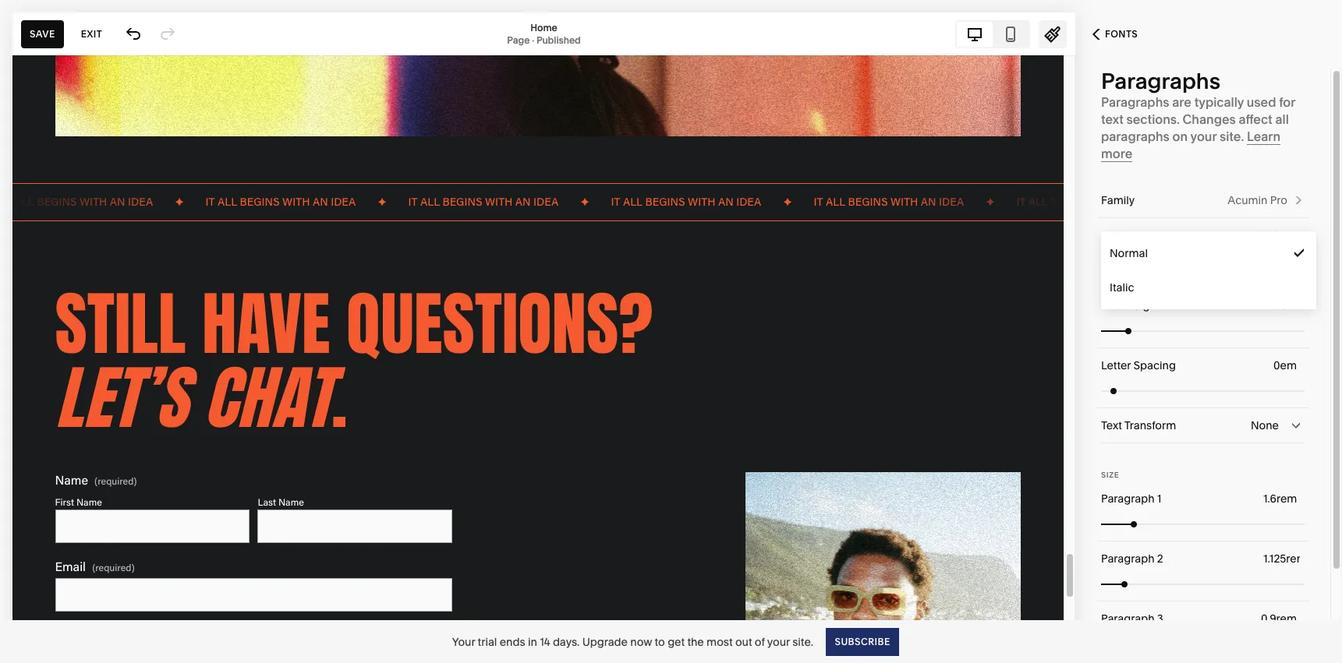 Task type: locate. For each thing, give the bounding box(es) containing it.
Letter Spacing range field
[[1101, 374, 1305, 408]]

line height
[[1101, 299, 1160, 313]]

paragraph 2
[[1101, 552, 1164, 566]]

upgrade
[[582, 635, 628, 649]]

site. right of
[[793, 635, 814, 649]]

1 horizontal spatial your
[[1191, 129, 1217, 144]]

published
[[537, 34, 581, 46]]

your trial ends in 14 days. upgrade now to get the most out of your site.
[[452, 635, 814, 649]]

your
[[1191, 129, 1217, 144], [767, 635, 790, 649]]

trial
[[478, 635, 497, 649]]

all
[[1276, 112, 1289, 127]]

site. down the changes
[[1220, 129, 1244, 144]]

pro
[[1271, 193, 1288, 207]]

paragraphs inside the paragraphs are typically used for text sections. changes affect all paragraphs on your site.
[[1101, 94, 1170, 110]]

to
[[655, 635, 665, 649]]

tab list
[[957, 21, 1029, 46]]

family
[[1101, 193, 1135, 207]]

learn more link
[[1101, 129, 1281, 162]]

paragraph left "2"
[[1101, 552, 1155, 566]]

your right of
[[767, 635, 790, 649]]

paragraph 3
[[1101, 612, 1164, 626]]

0 vertical spatial site.
[[1220, 129, 1244, 144]]

your inside the paragraphs are typically used for text sections. changes affect all paragraphs on your site.
[[1191, 129, 1217, 144]]

2 paragraph from the top
[[1101, 552, 1155, 566]]

3 paragraph from the top
[[1101, 612, 1155, 626]]

1 vertical spatial paragraph
[[1101, 552, 1155, 566]]

·
[[532, 34, 534, 46]]

home
[[531, 21, 558, 33]]

changes
[[1183, 112, 1236, 127]]

sections.
[[1127, 112, 1180, 127]]

3
[[1158, 612, 1164, 626]]

italic
[[1110, 281, 1135, 295]]

list box containing normal
[[1101, 236, 1317, 305]]

exit
[[81, 28, 102, 39]]

of
[[755, 635, 765, 649]]

normal
[[1110, 246, 1148, 261]]

Line Height range field
[[1101, 314, 1305, 348]]

0 vertical spatial your
[[1191, 129, 1217, 144]]

1 horizontal spatial site.
[[1220, 129, 1244, 144]]

Paragraph 1 text field
[[1264, 491, 1300, 508]]

Paragraph 1 range field
[[1101, 507, 1305, 542]]

paragraphs
[[1101, 68, 1221, 94], [1101, 94, 1170, 110]]

list box
[[1101, 236, 1317, 305]]

paragraph left the 3 at bottom right
[[1101, 612, 1155, 626]]

1 paragraph from the top
[[1101, 492, 1155, 506]]

0 horizontal spatial site.
[[793, 635, 814, 649]]

0 horizontal spatial your
[[767, 635, 790, 649]]

size
[[1101, 471, 1120, 480]]

2 paragraphs from the top
[[1101, 94, 1170, 110]]

page
[[507, 34, 530, 46]]

1
[[1158, 492, 1162, 506]]

1 vertical spatial your
[[767, 635, 790, 649]]

2 vertical spatial paragraph
[[1101, 612, 1155, 626]]

save button
[[21, 20, 64, 48]]

for
[[1279, 94, 1296, 110]]

None field
[[1101, 254, 1305, 288]]

site.
[[1220, 129, 1244, 144], [793, 635, 814, 649]]

your down the changes
[[1191, 129, 1217, 144]]

1 paragraphs from the top
[[1101, 68, 1221, 94]]

paragraphs are typically used for text sections. changes affect all paragraphs on your site.
[[1101, 94, 1296, 144]]

paragraph for paragraph 3
[[1101, 612, 1155, 626]]

get
[[668, 635, 685, 649]]

0 vertical spatial paragraph
[[1101, 492, 1155, 506]]

paragraph down size
[[1101, 492, 1155, 506]]

paragraph
[[1101, 492, 1155, 506], [1101, 552, 1155, 566], [1101, 612, 1155, 626]]



Task type: vqa. For each thing, say whether or not it's contained in the screenshot.
POSITION
no



Task type: describe. For each thing, give the bounding box(es) containing it.
paragraphs for paragraphs are typically used for text sections. changes affect all paragraphs on your site.
[[1101, 94, 1170, 110]]

learn
[[1247, 129, 1281, 144]]

paragraphs for paragraphs
[[1101, 68, 1221, 94]]

height
[[1126, 299, 1160, 313]]

fonts
[[1105, 28, 1138, 40]]

used
[[1247, 94, 1277, 110]]

save
[[30, 28, 55, 39]]

out
[[736, 635, 752, 649]]

acumin pro
[[1228, 193, 1288, 207]]

paragraph 1
[[1101, 492, 1162, 506]]

more
[[1101, 146, 1133, 161]]

learn more
[[1101, 129, 1281, 161]]

on
[[1173, 129, 1188, 144]]

your
[[452, 635, 475, 649]]

typically
[[1195, 94, 1244, 110]]

exit button
[[72, 20, 111, 48]]

Paragraph 2 text field
[[1264, 551, 1300, 568]]

home page · published
[[507, 21, 581, 46]]

letter
[[1101, 359, 1131, 373]]

in
[[528, 635, 537, 649]]

1 vertical spatial site.
[[793, 635, 814, 649]]

acumin
[[1228, 193, 1268, 207]]

ends
[[500, 635, 525, 649]]

Letter Spacing text field
[[1274, 357, 1300, 374]]

Paragraph 2 range field
[[1101, 567, 1305, 602]]

paragraph for paragraph 1
[[1101, 492, 1155, 506]]

text
[[1101, 112, 1124, 127]]

2
[[1158, 552, 1164, 566]]

spacing
[[1134, 359, 1176, 373]]

the
[[688, 635, 704, 649]]

paragraph for paragraph 2
[[1101, 552, 1155, 566]]

line
[[1101, 299, 1123, 313]]

letter spacing
[[1101, 359, 1176, 373]]

14
[[540, 635, 550, 649]]

Paragraph 3 text field
[[1261, 611, 1300, 628]]

site. inside the paragraphs are typically used for text sections. changes affect all paragraphs on your site.
[[1220, 129, 1244, 144]]

most
[[707, 635, 733, 649]]

fonts button
[[1076, 17, 1155, 51]]

Line Height text field
[[1268, 297, 1300, 314]]

are
[[1173, 94, 1192, 110]]

now
[[631, 635, 652, 649]]

paragraphs
[[1101, 129, 1170, 144]]

affect
[[1239, 112, 1273, 127]]

days.
[[553, 635, 580, 649]]



